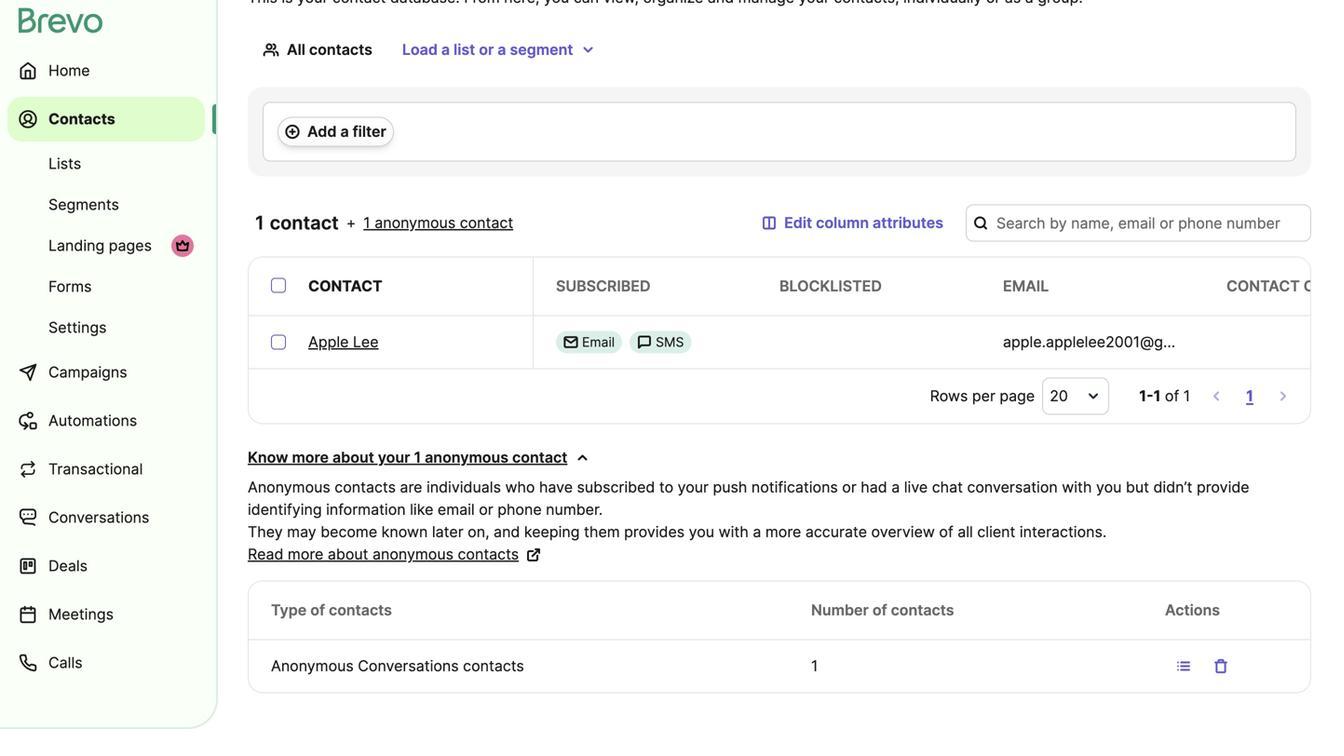 Task type: vqa. For each thing, say whether or not it's contained in the screenshot.
Web
no



Task type: describe. For each thing, give the bounding box(es) containing it.
chat
[[932, 478, 963, 497]]

meetings link
[[7, 593, 205, 637]]

1 down "apple.applelee2001@gmail.com"
[[1154, 387, 1161, 405]]

forms link
[[7, 268, 205, 306]]

1 up the 'are'
[[414, 449, 421, 467]]

Search by name, email or phone number search field
[[966, 205, 1312, 242]]

+
[[346, 214, 356, 232]]

contact inside 1 contact + 1 anonymous contact
[[460, 214, 513, 232]]

they
[[248, 523, 283, 541]]

like
[[410, 501, 434, 519]]

1 down number
[[812, 657, 818, 675]]

apple lee link
[[308, 331, 379, 354]]

2 vertical spatial anonymous
[[373, 546, 454, 564]]

rows per page
[[930, 387, 1035, 405]]

read more about anonymous contacts link
[[248, 544, 541, 566]]

blocklisted
[[780, 277, 882, 295]]

1 contact + 1 anonymous contact
[[255, 211, 513, 234]]

are
[[400, 478, 422, 497]]

settings link
[[7, 309, 205, 347]]

of right the 1-
[[1165, 387, 1180, 405]]

conversation
[[968, 478, 1058, 497]]

20
[[1050, 387, 1069, 405]]

apple lee
[[308, 333, 379, 351]]

1 vertical spatial or
[[843, 478, 857, 497]]

on,
[[468, 523, 490, 541]]

a left live
[[892, 478, 900, 497]]

later
[[432, 523, 464, 541]]

left___rvooi image
[[175, 239, 190, 253]]

live
[[904, 478, 928, 497]]

apple
[[308, 333, 349, 351]]

forms
[[48, 278, 92, 296]]

about for your
[[333, 449, 374, 467]]

lists
[[48, 155, 81, 173]]

a right list
[[498, 41, 506, 59]]

keeping
[[524, 523, 580, 541]]

phone
[[498, 501, 542, 519]]

become
[[321, 523, 377, 541]]

read
[[248, 546, 284, 564]]

pages
[[109, 237, 152, 255]]

automations
[[48, 412, 137, 430]]

subscribed
[[556, 277, 651, 295]]

deals
[[48, 557, 88, 575]]

type of contacts
[[271, 601, 392, 620]]

1 horizontal spatial you
[[1097, 478, 1122, 497]]

home
[[48, 61, 90, 80]]

contact for contact
[[308, 277, 383, 295]]

email
[[582, 334, 615, 350]]

know more about your 1 anonymous contact
[[248, 449, 568, 467]]

of inside anonymous contacts are individuals who have subscribed to your push notifications or had a live chat conversation with you but didn't provide identifying information like email or phone number. they may become known later on, and keeping them provides you with a more accurate overview of all client interactions.
[[940, 523, 954, 541]]

number.
[[546, 501, 603, 519]]

0 horizontal spatial your
[[378, 449, 410, 467]]

segments
[[48, 196, 119, 214]]

contact inside know more about your 1 anonymous contact link
[[512, 449, 568, 467]]

or inside button
[[479, 41, 494, 59]]

actions
[[1166, 601, 1221, 620]]

them
[[584, 523, 620, 541]]

1 inside 1 contact + 1 anonymous contact
[[364, 214, 371, 232]]

1 anonymous contact link
[[364, 212, 513, 234]]

more inside anonymous contacts are individuals who have subscribed to your push notifications or had a live chat conversation with you but didn't provide identifying information like email or phone number. they may become known later on, and keeping them provides you with a more accurate overview of all client interactions.
[[766, 523, 802, 541]]

home link
[[7, 48, 205, 93]]

type
[[271, 601, 307, 620]]

but
[[1126, 478, 1150, 497]]

anonymous for anonymous contacts are individuals who have subscribed to your push notifications or had a live chat conversation with you but didn't provide identifying information like email or phone number. they may become known later on, and keeping them provides you with a more accurate overview of all client interactions.
[[248, 478, 331, 497]]

transactional link
[[7, 447, 205, 492]]

notifications
[[752, 478, 838, 497]]

rows
[[930, 387, 968, 405]]

all
[[958, 523, 973, 541]]

page
[[1000, 387, 1035, 405]]

number
[[812, 601, 869, 620]]

provides
[[624, 523, 685, 541]]

landing
[[48, 237, 105, 255]]

individuals
[[427, 478, 501, 497]]

column
[[816, 214, 869, 232]]

accurate
[[806, 523, 867, 541]]

sms
[[656, 334, 684, 350]]

owne
[[1304, 277, 1342, 295]]

list
[[454, 41, 475, 59]]

subscribed
[[577, 478, 655, 497]]

who
[[505, 478, 535, 497]]

provide
[[1197, 478, 1250, 497]]

client
[[978, 523, 1016, 541]]

edit
[[785, 214, 813, 232]]

of right type
[[310, 601, 325, 620]]

1 vertical spatial anonymous
[[425, 449, 509, 467]]

calls link
[[7, 641, 205, 686]]

1 right the 1-
[[1184, 387, 1191, 405]]

add
[[307, 123, 337, 141]]

a left list
[[442, 41, 450, 59]]

email
[[1003, 277, 1049, 295]]

a right add
[[340, 123, 349, 141]]

left___c25ys image for sms
[[637, 335, 652, 350]]

information
[[326, 501, 406, 519]]

load a list or a segment button
[[387, 31, 611, 68]]

email
[[438, 501, 475, 519]]



Task type: locate. For each thing, give the bounding box(es) containing it.
1 vertical spatial anonymous
[[271, 657, 354, 675]]

automations link
[[7, 399, 205, 443]]

contact left owne
[[1227, 277, 1300, 295]]

know
[[248, 449, 288, 467]]

a
[[442, 41, 450, 59], [498, 41, 506, 59], [340, 123, 349, 141], [892, 478, 900, 497], [753, 523, 762, 541]]

0 vertical spatial anonymous
[[375, 214, 456, 232]]

lee
[[353, 333, 379, 351]]

anonymous right '+'
[[375, 214, 456, 232]]

landing pages link
[[7, 227, 205, 265]]

had
[[861, 478, 888, 497]]

2 vertical spatial more
[[288, 546, 324, 564]]

segments link
[[7, 186, 205, 224]]

your right to
[[678, 478, 709, 497]]

1 vertical spatial with
[[719, 523, 749, 541]]

edit column attributes button
[[747, 205, 959, 242]]

2 left___c25ys image from the left
[[637, 335, 652, 350]]

contact up the apple lee
[[308, 277, 383, 295]]

1 contact from the left
[[308, 277, 383, 295]]

anonymous down known
[[373, 546, 454, 564]]

about down become
[[328, 546, 368, 564]]

contacts inside anonymous contacts are individuals who have subscribed to your push notifications or had a live chat conversation with you but didn't provide identifying information like email or phone number. they may become known later on, and keeping them provides you with a more accurate overview of all client interactions.
[[335, 478, 396, 497]]

1 vertical spatial about
[[328, 546, 368, 564]]

may
[[287, 523, 317, 541]]

more right know
[[292, 449, 329, 467]]

1-1 of 1
[[1140, 387, 1191, 405]]

anonymous contacts are individuals who have subscribed to your push notifications or had a live chat conversation with you but didn't provide identifying information like email or phone number. they may become known later on, and keeping them provides you with a more accurate overview of all client interactions.
[[248, 478, 1250, 541]]

left___c25ys image left sms
[[637, 335, 652, 350]]

anonymous inside 1 contact + 1 anonymous contact
[[375, 214, 456, 232]]

0 horizontal spatial conversations
[[48, 509, 149, 527]]

number of contacts
[[812, 601, 955, 620]]

contacts
[[309, 41, 373, 59], [335, 478, 396, 497], [458, 546, 519, 564], [329, 601, 392, 620], [891, 601, 955, 620], [463, 657, 524, 675]]

conversations link
[[7, 496, 205, 540]]

1 right 1-1 of 1
[[1247, 387, 1254, 405]]

a down the notifications
[[753, 523, 762, 541]]

left___c25ys image left email
[[564, 335, 579, 350]]

0 vertical spatial anonymous
[[248, 478, 331, 497]]

about
[[333, 449, 374, 467], [328, 546, 368, 564]]

or left 'had'
[[843, 478, 857, 497]]

of right number
[[873, 601, 888, 620]]

campaigns
[[48, 363, 127, 382]]

0 vertical spatial conversations
[[48, 509, 149, 527]]

1 vertical spatial more
[[766, 523, 802, 541]]

anonymous up individuals
[[425, 449, 509, 467]]

all
[[287, 41, 306, 59]]

0 vertical spatial you
[[1097, 478, 1122, 497]]

filter
[[353, 123, 386, 141]]

1 vertical spatial you
[[689, 523, 715, 541]]

0 vertical spatial or
[[479, 41, 494, 59]]

0 horizontal spatial you
[[689, 523, 715, 541]]

1 vertical spatial conversations
[[358, 657, 459, 675]]

more for know more about your 1 anonymous contact
[[292, 449, 329, 467]]

1 vertical spatial your
[[678, 478, 709, 497]]

about up information
[[333, 449, 374, 467]]

1 left___c25ys image from the left
[[564, 335, 579, 350]]

read more about anonymous contacts
[[248, 546, 519, 564]]

add a filter button
[[278, 117, 394, 147]]

1 horizontal spatial contact
[[1227, 277, 1300, 295]]

0 horizontal spatial contact
[[308, 277, 383, 295]]

0 vertical spatial more
[[292, 449, 329, 467]]

or up on,
[[479, 501, 494, 519]]

know more about your 1 anonymous contact link
[[248, 447, 590, 469]]

2 contact from the left
[[1227, 277, 1300, 295]]

0 vertical spatial about
[[333, 449, 374, 467]]

didn't
[[1154, 478, 1193, 497]]

0 vertical spatial your
[[378, 449, 410, 467]]

known
[[382, 523, 428, 541]]

contact
[[270, 211, 339, 234], [460, 214, 513, 232], [512, 449, 568, 467]]

about for anonymous
[[328, 546, 368, 564]]

1 left '+'
[[255, 211, 265, 234]]

anonymous
[[375, 214, 456, 232], [425, 449, 509, 467], [373, 546, 454, 564]]

more down the notifications
[[766, 523, 802, 541]]

lists link
[[7, 145, 205, 183]]

per
[[973, 387, 996, 405]]

0 horizontal spatial with
[[719, 523, 749, 541]]

1 horizontal spatial left___c25ys image
[[637, 335, 652, 350]]

transactional
[[48, 460, 143, 478]]

add a filter
[[307, 123, 386, 141]]

more down may
[[288, 546, 324, 564]]

deals link
[[7, 544, 205, 589]]

push
[[713, 478, 748, 497]]

contact for contact owne
[[1227, 277, 1300, 295]]

anonymous
[[248, 478, 331, 497], [271, 657, 354, 675]]

you left "but"
[[1097, 478, 1122, 497]]

anonymous down type of contacts at the bottom
[[271, 657, 354, 675]]

1 horizontal spatial conversations
[[358, 657, 459, 675]]

all contacts
[[287, 41, 373, 59]]

with
[[1062, 478, 1092, 497], [719, 523, 749, 541]]

or right list
[[479, 41, 494, 59]]

have
[[539, 478, 573, 497]]

settings
[[48, 319, 107, 337]]

with up 'interactions.'
[[1062, 478, 1092, 497]]

overview
[[872, 523, 935, 541]]

0 horizontal spatial left___c25ys image
[[564, 335, 579, 350]]

more for read more about anonymous contacts
[[288, 546, 324, 564]]

apple.applelee2001@gmail.com
[[1003, 333, 1226, 351]]

of
[[1165, 387, 1180, 405], [940, 523, 954, 541], [310, 601, 325, 620], [873, 601, 888, 620]]

with down push
[[719, 523, 749, 541]]

and
[[494, 523, 520, 541]]

1 right '+'
[[364, 214, 371, 232]]

contacts link
[[7, 97, 205, 142]]

attributes
[[873, 214, 944, 232]]

anonymous up identifying
[[248, 478, 331, 497]]

20 button
[[1043, 378, 1110, 415]]

load
[[402, 41, 438, 59]]

campaigns link
[[7, 350, 205, 395]]

0 vertical spatial with
[[1062, 478, 1092, 497]]

your up the 'are'
[[378, 449, 410, 467]]

1 button
[[1243, 383, 1258, 409]]

meetings
[[48, 606, 114, 624]]

landing pages
[[48, 237, 152, 255]]

you
[[1097, 478, 1122, 497], [689, 523, 715, 541]]

2 vertical spatial or
[[479, 501, 494, 519]]

left___c25ys image for email
[[564, 335, 579, 350]]

calls
[[48, 654, 83, 672]]

edit column attributes
[[785, 214, 944, 232]]

load a list or a segment
[[402, 41, 573, 59]]

to
[[659, 478, 674, 497]]

1 horizontal spatial with
[[1062, 478, 1092, 497]]

you right provides
[[689, 523, 715, 541]]

your inside anonymous contacts are individuals who have subscribed to your push notifications or had a live chat conversation with you but didn't provide identifying information like email or phone number. they may become known later on, and keeping them provides you with a more accurate overview of all client interactions.
[[678, 478, 709, 497]]

contact owne
[[1227, 277, 1342, 295]]

identifying
[[248, 501, 322, 519]]

contacts
[[48, 110, 115, 128]]

1 inside button
[[1247, 387, 1254, 405]]

anonymous inside anonymous contacts are individuals who have subscribed to your push notifications or had a live chat conversation with you but didn't provide identifying information like email or phone number. they may become known later on, and keeping them provides you with a more accurate overview of all client interactions.
[[248, 478, 331, 497]]

interactions.
[[1020, 523, 1107, 541]]

anonymous for anonymous conversations contacts
[[271, 657, 354, 675]]

of left all
[[940, 523, 954, 541]]

left___c25ys image
[[564, 335, 579, 350], [637, 335, 652, 350]]

1 horizontal spatial your
[[678, 478, 709, 497]]



